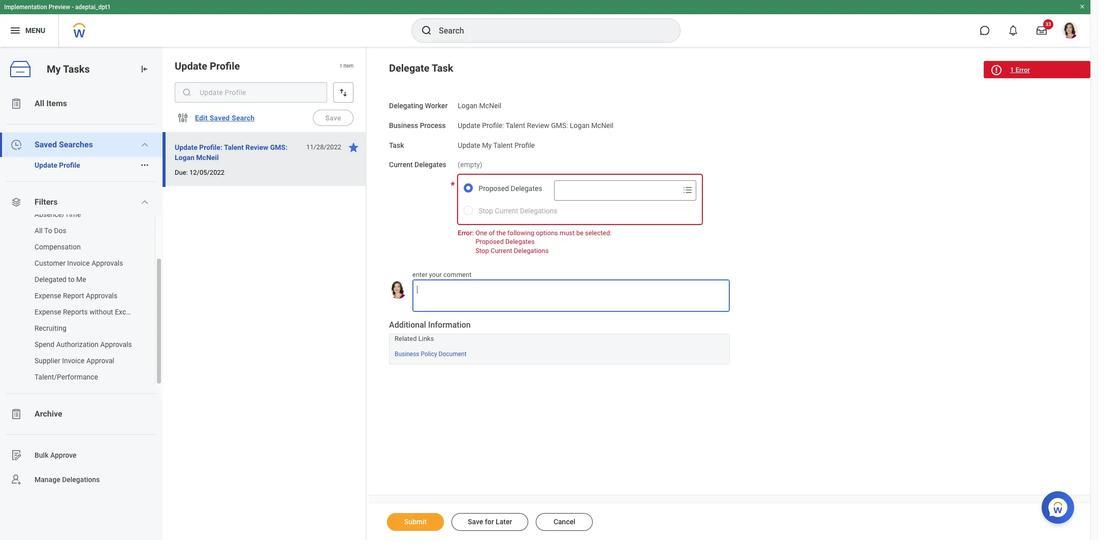 Task type: locate. For each thing, give the bounding box(es) containing it.
1 vertical spatial expense
[[35, 308, 61, 316]]

business down related
[[395, 351, 419, 358]]

1 vertical spatial business
[[395, 351, 419, 358]]

2 expense from the top
[[35, 308, 61, 316]]

update
[[175, 60, 207, 72], [458, 121, 481, 129], [458, 141, 481, 149], [175, 143, 198, 151], [35, 161, 57, 169]]

0 vertical spatial update profile
[[175, 60, 240, 72]]

0 vertical spatial stop
[[479, 207, 493, 215]]

1 vertical spatial profile
[[515, 141, 535, 149]]

1 horizontal spatial my
[[482, 141, 492, 149]]

0 horizontal spatial task
[[389, 141, 404, 149]]

1 inside button
[[1011, 66, 1014, 74]]

save down 'sort' image
[[325, 114, 341, 122]]

stop current delegations
[[479, 207, 558, 215]]

error: one of the following options must be selected: proposed delegates stop current delegations
[[458, 229, 614, 254]]

1 horizontal spatial task
[[432, 62, 453, 74]]

approvals
[[92, 259, 123, 267], [86, 292, 117, 300], [100, 340, 132, 349]]

my
[[47, 63, 61, 75], [482, 141, 492, 149]]

0 horizontal spatial profile:
[[199, 143, 222, 151]]

approve
[[50, 451, 77, 459]]

save inside item list element
[[325, 114, 341, 122]]

options
[[536, 229, 558, 237]]

invoice inside button
[[62, 357, 85, 365]]

1 inside item list element
[[340, 63, 342, 69]]

update down saved searches
[[35, 161, 57, 169]]

without
[[90, 308, 113, 316]]

profile:
[[482, 121, 504, 129], [199, 143, 222, 151]]

approvals inside button
[[100, 340, 132, 349]]

1 left error
[[1011, 66, 1014, 74]]

1 horizontal spatial update profile
[[175, 60, 240, 72]]

bulk approve
[[35, 451, 77, 459]]

1 horizontal spatial search image
[[421, 24, 433, 37]]

0 horizontal spatial gms:
[[270, 143, 288, 151]]

search
[[232, 114, 255, 122]]

0 horizontal spatial 1
[[340, 63, 342, 69]]

1 vertical spatial gms:
[[270, 143, 288, 151]]

approvals up approval
[[100, 340, 132, 349]]

update profile: talent review gms: logan mcneil up 12/05/2022
[[175, 143, 288, 162]]

1 for 1 item
[[340, 63, 342, 69]]

update profile inside item list element
[[175, 60, 240, 72]]

expense report approvals
[[35, 292, 117, 300]]

my left tasks
[[47, 63, 61, 75]]

delegating worker
[[389, 102, 448, 110]]

update inside "list"
[[35, 161, 57, 169]]

policy
[[421, 351, 437, 358]]

0 vertical spatial all
[[35, 99, 44, 108]]

talent up update my talent profile element
[[506, 121, 525, 129]]

review
[[527, 121, 550, 129], [246, 143, 268, 151]]

business for business process
[[389, 121, 418, 129]]

expense reports without exceptions button
[[0, 304, 150, 320]]

2 vertical spatial logan
[[175, 153, 195, 162]]

business inside additional information region
[[395, 351, 419, 358]]

current down proposed delegates
[[495, 207, 518, 215]]

expense reports without exceptions
[[35, 308, 150, 316]]

delegates up stop current delegations
[[511, 184, 543, 193]]

all items
[[35, 99, 67, 108]]

1 vertical spatial update profile: talent review gms: logan mcneil
[[175, 143, 288, 162]]

delegates
[[415, 161, 447, 169], [511, 184, 543, 193], [506, 238, 535, 246]]

1 horizontal spatial mcneil
[[479, 102, 502, 110]]

update profile: talent review gms: logan mcneil up update my talent profile element
[[458, 121, 614, 129]]

all for all items
[[35, 99, 44, 108]]

2 all from the top
[[35, 227, 43, 235]]

1 vertical spatial review
[[246, 143, 268, 151]]

mcneil inside update profile: talent review gms: logan mcneil
[[196, 153, 219, 162]]

talent for update profile: talent review gms: logan mcneil element
[[506, 121, 525, 129]]

1 vertical spatial approvals
[[86, 292, 117, 300]]

profile
[[210, 60, 240, 72], [515, 141, 535, 149], [59, 161, 80, 169]]

delegations down bulk approve link
[[62, 475, 100, 484]]

spend
[[35, 340, 54, 349]]

0 vertical spatial update profile: talent review gms: logan mcneil
[[458, 121, 614, 129]]

cancel button
[[536, 513, 593, 531]]

profile inside item list element
[[210, 60, 240, 72]]

0 vertical spatial approvals
[[92, 259, 123, 267]]

update my talent profile element
[[458, 139, 535, 149]]

all left items
[[35, 99, 44, 108]]

expense inside "button"
[[35, 292, 61, 300]]

2 vertical spatial delegations
[[62, 475, 100, 484]]

profile: up 12/05/2022
[[199, 143, 222, 151]]

proposed up stop current delegations
[[479, 184, 509, 193]]

list
[[0, 91, 163, 492], [0, 206, 163, 385]]

0 vertical spatial proposed
[[479, 184, 509, 193]]

1 horizontal spatial 1
[[1011, 66, 1014, 74]]

employee's photo (logan mcneil) image
[[389, 281, 407, 299]]

user plus image
[[10, 474, 22, 486]]

save button
[[313, 110, 354, 126]]

33 button
[[1031, 19, 1054, 42]]

0 vertical spatial search image
[[421, 24, 433, 37]]

1 vertical spatial save
[[468, 518, 483, 526]]

2 vertical spatial profile
[[59, 161, 80, 169]]

search image up 'delegate task' on the top left
[[421, 24, 433, 37]]

0 horizontal spatial profile
[[59, 161, 80, 169]]

1 vertical spatial update profile
[[35, 161, 80, 169]]

2 horizontal spatial mcneil
[[592, 121, 614, 129]]

save for later button
[[452, 513, 529, 531]]

current
[[389, 161, 413, 169], [495, 207, 518, 215], [491, 247, 513, 254]]

profile: up update my talent profile element
[[482, 121, 504, 129]]

item
[[344, 63, 354, 69]]

update inside update profile: talent review gms: logan mcneil
[[175, 143, 198, 151]]

0 vertical spatial business
[[389, 121, 418, 129]]

update up (empty)
[[458, 141, 481, 149]]

delegates for current delegates
[[415, 161, 447, 169]]

task right the delegate
[[432, 62, 453, 74]]

0 vertical spatial saved
[[210, 114, 230, 122]]

saved
[[210, 114, 230, 122], [35, 140, 57, 149]]

1 vertical spatial stop
[[476, 247, 489, 254]]

invoice for approval
[[62, 357, 85, 365]]

update profile inside button
[[35, 161, 80, 169]]

clock check image
[[10, 139, 22, 151]]

search image
[[421, 24, 433, 37], [182, 87, 192, 98]]

Search Workday  search field
[[439, 19, 660, 42]]

delegations down following
[[514, 247, 549, 254]]

0 horizontal spatial save
[[325, 114, 341, 122]]

1 vertical spatial all
[[35, 227, 43, 235]]

0 vertical spatial delegations
[[520, 207, 558, 215]]

1 horizontal spatial profile
[[210, 60, 240, 72]]

0 vertical spatial current
[[389, 161, 413, 169]]

1 left item
[[340, 63, 342, 69]]

talent
[[506, 121, 525, 129], [494, 141, 513, 149], [224, 143, 244, 151]]

0 horizontal spatial my
[[47, 63, 61, 75]]

to
[[44, 227, 52, 235]]

task down 'business process'
[[389, 141, 404, 149]]

notifications large image
[[1009, 25, 1019, 36]]

expense inside button
[[35, 308, 61, 316]]

stop down one
[[476, 247, 489, 254]]

all inside button
[[35, 227, 43, 235]]

1 list from the top
[[0, 91, 163, 492]]

the
[[497, 229, 506, 237]]

0 vertical spatial task
[[432, 62, 453, 74]]

compensation
[[35, 243, 81, 251]]

profile logan mcneil image
[[1063, 22, 1079, 41]]

0 horizontal spatial mcneil
[[196, 153, 219, 162]]

expense down delegated
[[35, 292, 61, 300]]

None text field
[[175, 82, 327, 103]]

save inside action bar region
[[468, 518, 483, 526]]

justify image
[[9, 24, 21, 37]]

invoice inside "button"
[[67, 259, 90, 267]]

logan
[[458, 102, 478, 110], [570, 121, 590, 129], [175, 153, 195, 162]]

current down 'business process'
[[389, 161, 413, 169]]

my up (empty)
[[482, 141, 492, 149]]

update up "due:"
[[175, 143, 198, 151]]

invoice
[[67, 259, 90, 267], [62, 357, 85, 365]]

0 vertical spatial my
[[47, 63, 61, 75]]

save for later
[[468, 518, 512, 526]]

profile: inside update profile: talent review gms: logan mcneil
[[199, 143, 222, 151]]

saved right clock check icon
[[35, 140, 57, 149]]

logan inside update profile: talent review gms: logan mcneil
[[175, 153, 195, 162]]

update right transformation import icon
[[175, 60, 207, 72]]

update my talent profile
[[458, 141, 535, 149]]

review inside update profile: talent review gms: logan mcneil
[[246, 143, 268, 151]]

proposed
[[479, 184, 509, 193], [476, 238, 504, 246]]

-
[[72, 4, 74, 11]]

0 horizontal spatial logan
[[175, 153, 195, 162]]

0 horizontal spatial review
[[246, 143, 268, 151]]

2 list from the top
[[0, 206, 163, 385]]

2 vertical spatial current
[[491, 247, 513, 254]]

1 vertical spatial profile:
[[199, 143, 222, 151]]

bulk
[[35, 451, 49, 459]]

1 horizontal spatial profile:
[[482, 121, 504, 129]]

1 vertical spatial search image
[[182, 87, 192, 98]]

2 vertical spatial delegates
[[506, 238, 535, 246]]

1 vertical spatial delegations
[[514, 247, 549, 254]]

1 vertical spatial invoice
[[62, 357, 85, 365]]

exclamation image
[[993, 67, 1000, 74]]

0 vertical spatial logan
[[458, 102, 478, 110]]

0 vertical spatial mcneil
[[479, 102, 502, 110]]

delegates down "process"
[[415, 161, 447, 169]]

0 vertical spatial expense
[[35, 292, 61, 300]]

all left to
[[35, 227, 43, 235]]

delegated
[[35, 275, 66, 284]]

talent down update profile: talent review gms: logan mcneil element
[[494, 141, 513, 149]]

invoice down spend authorization approvals button
[[62, 357, 85, 365]]

all items button
[[0, 91, 163, 116]]

approvals for customer invoice approvals
[[92, 259, 123, 267]]

1 vertical spatial delegates
[[511, 184, 543, 193]]

1 for 1 error
[[1011, 66, 1014, 74]]

edit
[[195, 114, 208, 122]]

(empty)
[[458, 161, 483, 169]]

update profile button
[[0, 157, 136, 173]]

update profile: talent review gms: logan mcneil inside button
[[175, 143, 288, 162]]

save
[[325, 114, 341, 122], [468, 518, 483, 526]]

proposed inside error: one of the following options must be selected: proposed delegates stop current delegations
[[476, 238, 504, 246]]

0 vertical spatial invoice
[[67, 259, 90, 267]]

0 horizontal spatial search image
[[182, 87, 192, 98]]

1
[[340, 63, 342, 69], [1011, 66, 1014, 74]]

saved searches
[[35, 140, 93, 149]]

expense
[[35, 292, 61, 300], [35, 308, 61, 316]]

all
[[35, 99, 44, 108], [35, 227, 43, 235]]

list containing all items
[[0, 91, 163, 492]]

1 horizontal spatial update profile: talent review gms: logan mcneil
[[458, 121, 614, 129]]

1 vertical spatial logan
[[570, 121, 590, 129]]

menu button
[[0, 14, 59, 47]]

my tasks element
[[0, 47, 163, 540]]

0 vertical spatial review
[[527, 121, 550, 129]]

delegates down following
[[506, 238, 535, 246]]

0 horizontal spatial update profile: talent review gms: logan mcneil
[[175, 143, 288, 162]]

1 horizontal spatial logan
[[458, 102, 478, 110]]

gms:
[[551, 121, 568, 129], [270, 143, 288, 151]]

1 vertical spatial proposed
[[476, 238, 504, 246]]

1 all from the top
[[35, 99, 44, 108]]

search image up configure image
[[182, 87, 192, 98]]

expense for expense reports without exceptions
[[35, 308, 61, 316]]

business process
[[389, 121, 446, 129]]

2 vertical spatial approvals
[[100, 340, 132, 349]]

expense up recruiting
[[35, 308, 61, 316]]

delegates inside error: one of the following options must be selected: proposed delegates stop current delegations
[[506, 238, 535, 246]]

talent for update my talent profile element
[[494, 141, 513, 149]]

transformation import image
[[139, 64, 149, 74]]

0 horizontal spatial saved
[[35, 140, 57, 149]]

talent down edit saved search button
[[224, 143, 244, 151]]

task
[[432, 62, 453, 74], [389, 141, 404, 149]]

1 vertical spatial saved
[[35, 140, 57, 149]]

2 vertical spatial mcneil
[[196, 153, 219, 162]]

33
[[1046, 21, 1052, 27]]

save left for
[[468, 518, 483, 526]]

enter your comment
[[413, 271, 472, 279]]

recruiting button
[[0, 320, 145, 336]]

approvals up 'delegated to me' button
[[92, 259, 123, 267]]

1 vertical spatial mcneil
[[592, 121, 614, 129]]

error
[[1016, 66, 1030, 74]]

delegate task
[[389, 62, 453, 74]]

must
[[560, 229, 575, 237]]

delegations up options
[[520, 207, 558, 215]]

report
[[63, 292, 84, 300]]

saved right edit
[[210, 114, 230, 122]]

1 horizontal spatial saved
[[210, 114, 230, 122]]

business
[[389, 121, 418, 129], [395, 351, 419, 358]]

review down 'search'
[[246, 143, 268, 151]]

all inside 'button'
[[35, 99, 44, 108]]

customer invoice approvals button
[[0, 255, 145, 271]]

all for all to dos
[[35, 227, 43, 235]]

1 expense from the top
[[35, 292, 61, 300]]

customer invoice approvals
[[35, 259, 123, 267]]

1 vertical spatial current
[[495, 207, 518, 215]]

review up update my talent profile element
[[527, 121, 550, 129]]

approvals up "without"
[[86, 292, 117, 300]]

stop up one
[[479, 207, 493, 215]]

0 vertical spatial save
[[325, 114, 341, 122]]

clipboard image
[[10, 408, 22, 420]]

invoice up me
[[67, 259, 90, 267]]

sort image
[[338, 87, 349, 98]]

current down the on the left top of the page
[[491, 247, 513, 254]]

0 horizontal spatial update profile
[[35, 161, 80, 169]]

business down delegating
[[389, 121, 418, 129]]

absence/time
[[35, 210, 81, 218]]

saved inside dropdown button
[[35, 140, 57, 149]]

0 vertical spatial gms:
[[551, 121, 568, 129]]

exceptions
[[115, 308, 150, 316]]

1 horizontal spatial review
[[527, 121, 550, 129]]

proposed down "of"
[[476, 238, 504, 246]]

menu banner
[[0, 0, 1091, 47]]

update profile: talent review gms: logan mcneil element
[[458, 119, 614, 129]]

update profile
[[175, 60, 240, 72], [35, 161, 80, 169]]

searches
[[59, 140, 93, 149]]

0 vertical spatial delegates
[[415, 161, 447, 169]]

approval
[[86, 357, 114, 365]]

items
[[46, 99, 67, 108]]

1 horizontal spatial save
[[468, 518, 483, 526]]

1 horizontal spatial gms:
[[551, 121, 568, 129]]

0 vertical spatial profile
[[210, 60, 240, 72]]



Task type: describe. For each thing, give the bounding box(es) containing it.
me
[[76, 275, 86, 284]]

list containing absence/time
[[0, 206, 163, 385]]

comment
[[444, 271, 472, 279]]

my tasks
[[47, 63, 90, 75]]

information
[[428, 320, 471, 330]]

supplier invoice approval
[[35, 357, 114, 365]]

filters
[[35, 197, 58, 207]]

stop inside error: one of the following options must be selected: proposed delegates stop current delegations
[[476, 247, 489, 254]]

delegating
[[389, 102, 423, 110]]

bulk approve link
[[0, 443, 163, 467]]

business for business policy document
[[395, 351, 419, 358]]

archive button
[[0, 402, 163, 426]]

save for save for later
[[468, 518, 483, 526]]

chevron down image
[[141, 198, 149, 206]]

related actions image
[[140, 161, 149, 170]]

archive
[[35, 409, 62, 419]]

implementation
[[4, 4, 47, 11]]

delegations inside manage delegations link
[[62, 475, 100, 484]]

filters button
[[0, 190, 163, 214]]

due:
[[175, 169, 188, 176]]

invoice for approvals
[[67, 259, 90, 267]]

customer
[[35, 259, 66, 267]]

2 horizontal spatial profile
[[515, 141, 535, 149]]

spend authorization approvals button
[[0, 336, 145, 353]]

submit button
[[387, 513, 444, 531]]

logan inside "element"
[[458, 102, 478, 110]]

update profile: talent review gms: logan mcneil button
[[175, 141, 301, 164]]

all to dos
[[35, 227, 66, 235]]

2 horizontal spatial logan
[[570, 121, 590, 129]]

edit saved search
[[195, 114, 255, 122]]

star image
[[348, 141, 360, 153]]

1 vertical spatial my
[[482, 141, 492, 149]]

manage
[[35, 475, 60, 484]]

manage delegations link
[[0, 467, 163, 492]]

to
[[68, 275, 75, 284]]

saved searches button
[[0, 133, 163, 157]]

talent/performance button
[[0, 369, 145, 385]]

configure image
[[177, 112, 189, 124]]

save for save
[[325, 114, 341, 122]]

expense report approvals button
[[0, 288, 145, 304]]

additional
[[389, 320, 426, 330]]

following
[[508, 229, 535, 237]]

adeptai_dpt1
[[75, 4, 111, 11]]

current inside error: one of the following options must be selected: proposed delegates stop current delegations
[[491, 247, 513, 254]]

absence/time button
[[0, 206, 145, 223]]

1 error button
[[984, 61, 1091, 78]]

delegates for proposed delegates
[[511, 184, 543, 193]]

12/05/2022
[[190, 169, 225, 176]]

prompts image
[[682, 184, 694, 196]]

mcneil inside "element"
[[479, 102, 502, 110]]

supplier
[[35, 357, 60, 365]]

enter
[[413, 271, 428, 279]]

1 item
[[340, 63, 354, 69]]

selected:
[[585, 229, 612, 237]]

for
[[485, 518, 494, 526]]

related links
[[395, 335, 434, 343]]

later
[[496, 518, 512, 526]]

update down logan mcneil
[[458, 121, 481, 129]]

cancel
[[554, 518, 576, 526]]

perspective image
[[10, 196, 22, 208]]

preview
[[49, 4, 70, 11]]

error:
[[458, 229, 474, 237]]

enter your comment text field
[[413, 279, 730, 312]]

search image inside menu banner
[[421, 24, 433, 37]]

authorization
[[56, 340, 99, 349]]

proposed delegates
[[479, 184, 543, 193]]

logan mcneil element
[[458, 100, 502, 110]]

current delegates
[[389, 161, 447, 169]]

process
[[420, 121, 446, 129]]

business policy document
[[395, 351, 467, 358]]

one
[[476, 229, 487, 237]]

dos
[[54, 227, 66, 235]]

additional information region
[[389, 319, 730, 364]]

all to dos button
[[0, 223, 145, 239]]

due: 12/05/2022
[[175, 169, 225, 176]]

chevron down image
[[141, 141, 149, 149]]

1 error
[[1011, 66, 1030, 74]]

gms: inside update profile: talent review gms: logan mcneil
[[270, 143, 288, 151]]

rename image
[[10, 449, 22, 461]]

approvals for expense report approvals
[[86, 292, 117, 300]]

close environment banner image
[[1080, 4, 1086, 10]]

delegated to me
[[35, 275, 86, 284]]

manage delegations
[[35, 475, 100, 484]]

implementation preview -   adeptai_dpt1
[[4, 4, 111, 11]]

clipboard image
[[10, 98, 22, 110]]

action bar region
[[367, 503, 1091, 540]]

related
[[395, 335, 417, 343]]

saved inside button
[[210, 114, 230, 122]]

profile inside button
[[59, 161, 80, 169]]

none text field inside item list element
[[175, 82, 327, 103]]

supplier invoice approval button
[[0, 353, 145, 369]]

business policy document link
[[395, 349, 467, 358]]

reports
[[63, 308, 88, 316]]

expense for expense report approvals
[[35, 292, 61, 300]]

talent/performance
[[35, 373, 98, 381]]

edit saved search button
[[191, 108, 259, 128]]

1 vertical spatial task
[[389, 141, 404, 149]]

of
[[489, 229, 495, 237]]

0 vertical spatial profile:
[[482, 121, 504, 129]]

Search field
[[555, 181, 680, 200]]

delegated to me button
[[0, 271, 145, 288]]

fullscreen image
[[1054, 64, 1067, 76]]

submit
[[404, 518, 427, 526]]

inbox large image
[[1037, 25, 1047, 36]]

11/28/2022
[[306, 143, 341, 151]]

recruiting
[[35, 324, 66, 332]]

talent inside update profile: talent review gms: logan mcneil
[[224, 143, 244, 151]]

delegations inside error: one of the following options must be selected: proposed delegates stop current delegations
[[514, 247, 549, 254]]

links
[[419, 335, 434, 343]]

approvals for spend authorization approvals
[[100, 340, 132, 349]]

tasks
[[63, 63, 90, 75]]

additional information
[[389, 320, 471, 330]]

compensation button
[[0, 239, 145, 255]]

item list element
[[163, 47, 367, 540]]



Task type: vqa. For each thing, say whether or not it's contained in the screenshot.
Unit Type button
no



